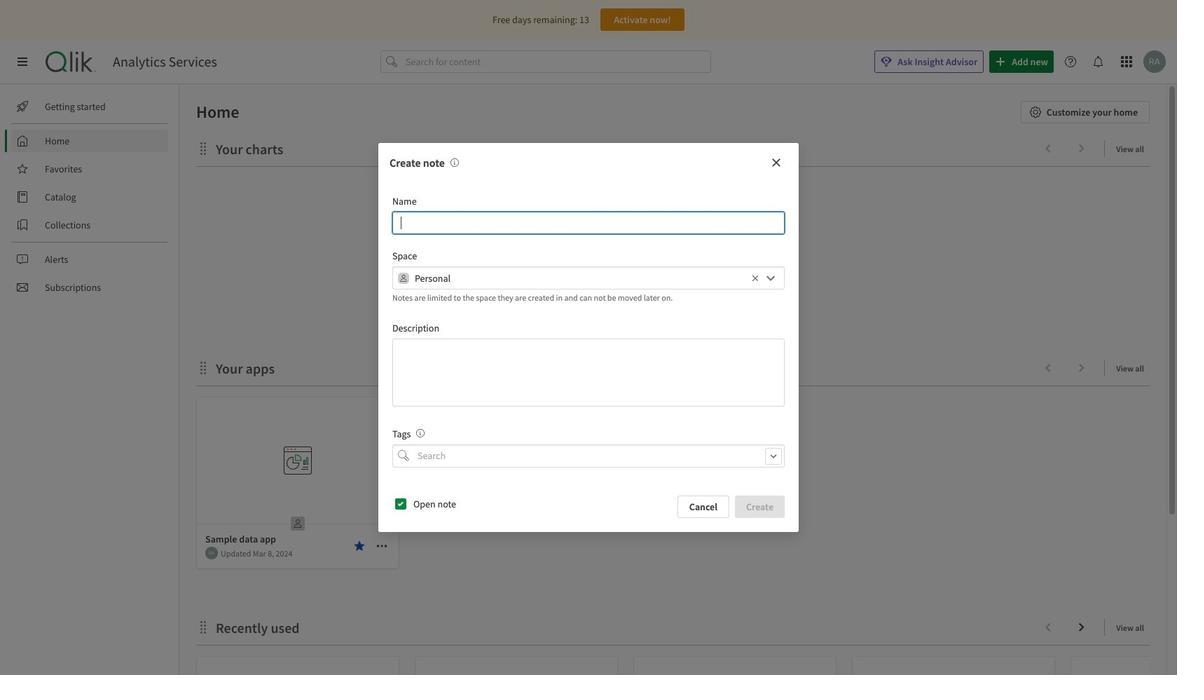 Task type: locate. For each thing, give the bounding box(es) containing it.
Search text field
[[415, 444, 785, 467]]

0 vertical spatial move collection image
[[196, 141, 210, 155]]

None text field
[[393, 339, 785, 407]]

main content
[[174, 84, 1178, 675]]

remove from favorites image
[[354, 540, 365, 552]]

None field
[[393, 444, 785, 467]]

move collection image
[[196, 141, 210, 155], [196, 361, 210, 375], [196, 620, 210, 634]]

dialog
[[379, 143, 799, 532]]

None text field
[[393, 212, 785, 234], [415, 267, 749, 290], [393, 212, 785, 234], [415, 267, 749, 290]]

start typing a tag name. select an existing tag or create a new tag by pressing enter or comma. press backspace to remove a tag. image
[[417, 429, 425, 437]]

analytics services element
[[113, 53, 217, 70]]

start typing a tag name. select an existing tag or create a new tag by pressing enter or comma. press backspace to remove a tag. tooltip
[[411, 428, 425, 440]]



Task type: vqa. For each thing, say whether or not it's contained in the screenshot.
dialog
yes



Task type: describe. For each thing, give the bounding box(es) containing it.
search image
[[398, 450, 409, 461]]

record and discuss insights with others using notes image
[[451, 159, 459, 167]]

close sidebar menu image
[[17, 56, 28, 67]]

2 vertical spatial move collection image
[[196, 620, 210, 634]]

1 vertical spatial move collection image
[[196, 361, 210, 375]]

record and discuss insights with others using notes tooltip
[[445, 156, 459, 170]]

ruby anderson image
[[205, 547, 218, 559]]

navigation pane element
[[0, 90, 179, 304]]

ruby anderson element
[[205, 547, 218, 559]]



